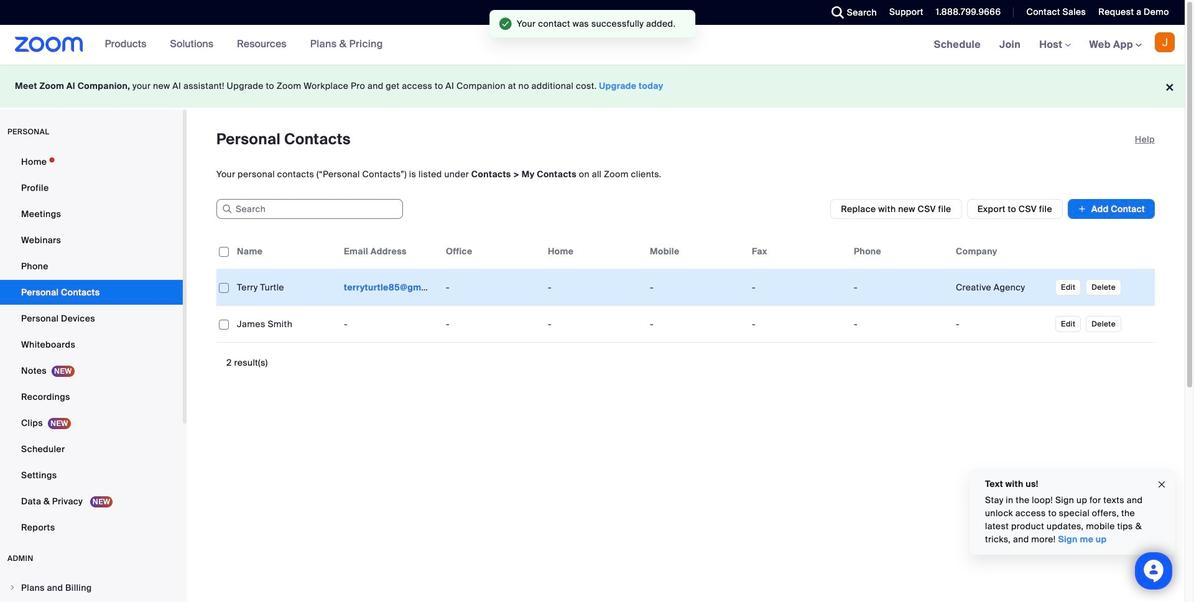 Task type: locate. For each thing, give the bounding box(es) containing it.
Search Contacts Input text field
[[216, 199, 403, 219]]

meetings navigation
[[925, 25, 1185, 65]]

footer
[[0, 65, 1185, 108]]

add image
[[1078, 203, 1087, 215]]

right image
[[9, 584, 16, 591]]

profile picture image
[[1155, 32, 1175, 52]]

close image
[[1157, 477, 1167, 492]]

success image
[[499, 17, 512, 30]]

menu item
[[0, 576, 183, 600]]

application
[[216, 234, 1164, 352]]

zoom logo image
[[15, 37, 83, 52]]

cell
[[339, 275, 441, 300], [645, 275, 747, 300], [747, 275, 849, 300], [645, 312, 747, 336], [747, 312, 849, 336]]

banner
[[0, 25, 1185, 65]]



Task type: vqa. For each thing, say whether or not it's contained in the screenshot.
Star this whiteboard icon for Card for template Digital Marketing Canvas ELEMENT
no



Task type: describe. For each thing, give the bounding box(es) containing it.
product information navigation
[[96, 25, 392, 65]]

personal menu menu
[[0, 149, 183, 541]]



